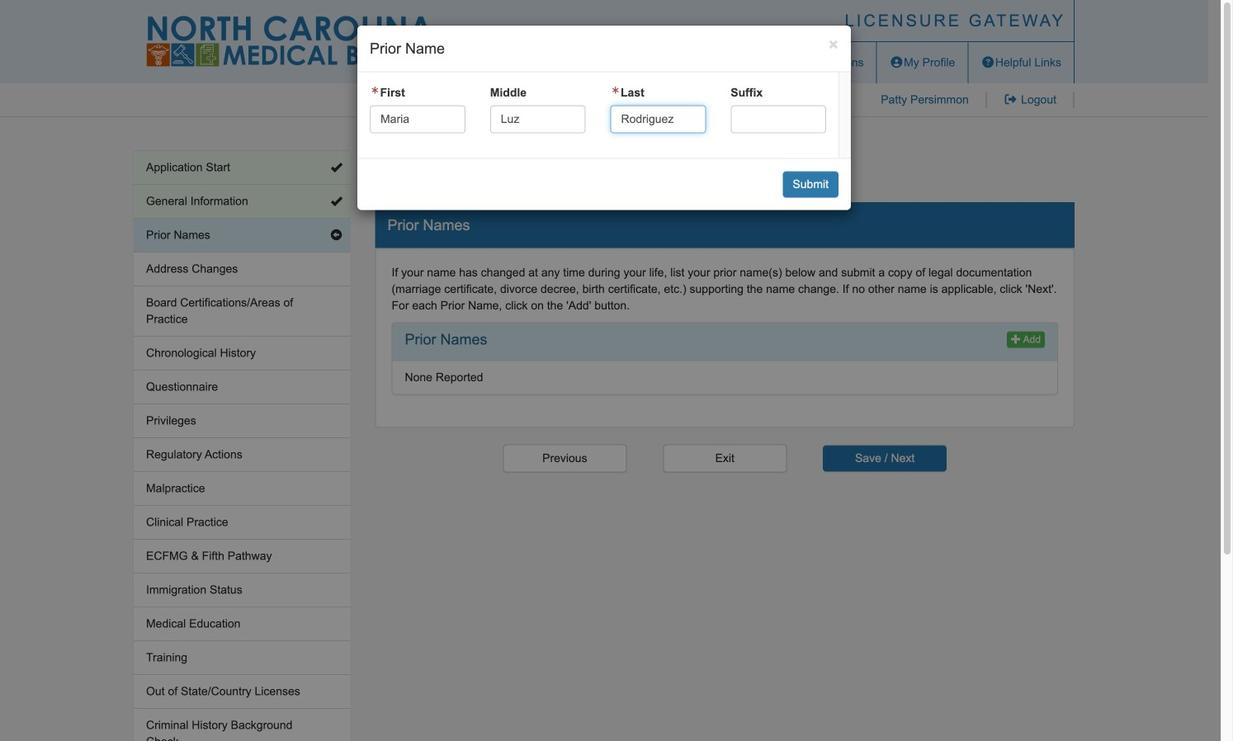 Task type: describe. For each thing, give the bounding box(es) containing it.
circle arrow left image
[[331, 229, 342, 241]]

sign out image
[[1003, 94, 1018, 105]]

fw image
[[370, 86, 380, 95]]

fw image
[[610, 86, 621, 95]]



Task type: vqa. For each thing, say whether or not it's contained in the screenshot.
home image
no



Task type: locate. For each thing, give the bounding box(es) containing it.
None button
[[503, 444, 627, 472], [663, 444, 787, 472], [503, 444, 627, 472], [663, 444, 787, 472]]

plus image
[[1011, 334, 1021, 344]]

1 ok image from the top
[[331, 162, 342, 173]]

None text field
[[610, 105, 706, 133]]

user circle image
[[889, 57, 904, 68]]

None submit
[[783, 171, 839, 198], [823, 445, 947, 472], [783, 171, 839, 198], [823, 445, 947, 472]]

ok image
[[331, 162, 342, 173], [331, 196, 342, 207]]

0 vertical spatial ok image
[[331, 162, 342, 173]]

None text field
[[370, 105, 465, 133], [490, 105, 586, 133], [731, 105, 826, 133], [370, 105, 465, 133], [490, 105, 586, 133], [731, 105, 826, 133]]

question circle image
[[981, 57, 995, 68]]

north carolina medical board logo image
[[146, 16, 435, 67]]

2 ok image from the top
[[331, 196, 342, 207]]

1 vertical spatial ok image
[[331, 196, 342, 207]]



